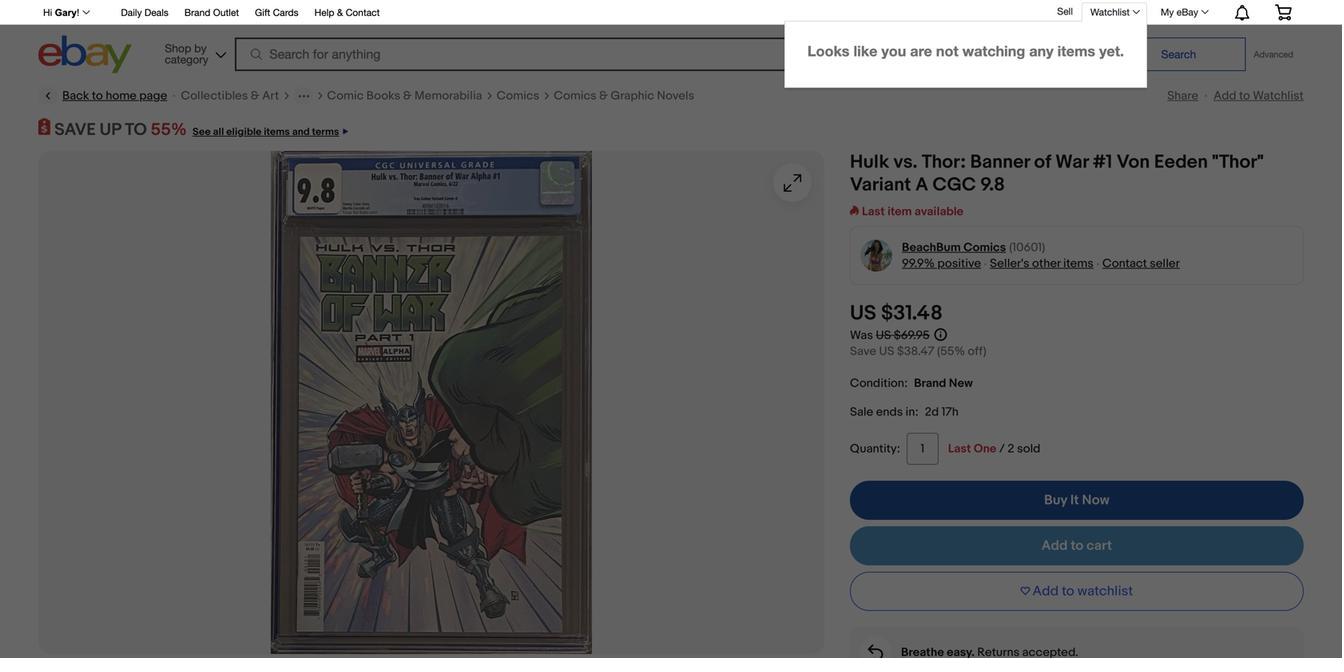 Task type: locate. For each thing, give the bounding box(es) containing it.
1 vertical spatial watchlist
[[1253, 89, 1304, 103]]

any
[[1030, 42, 1054, 60]]

0 horizontal spatial last
[[862, 205, 885, 219]]

gift cards link
[[255, 4, 299, 22]]

last
[[862, 205, 885, 219], [949, 442, 971, 456]]

items
[[1058, 42, 1096, 60], [264, 126, 290, 138], [1064, 257, 1094, 271]]

1 vertical spatial us
[[876, 328, 892, 343]]

"thor"
[[1213, 151, 1264, 174]]

& inside account navigation
[[337, 7, 343, 18]]

2 vertical spatial items
[[1064, 257, 1094, 271]]

gary
[[55, 7, 77, 18]]

help & contact link
[[315, 4, 380, 22]]

account navigation
[[0, 0, 1343, 659]]

None submit
[[1112, 38, 1246, 71]]

now
[[1082, 492, 1110, 509]]

with details__icon image
[[868, 645, 883, 659]]

& right books
[[403, 89, 412, 103]]

not
[[936, 42, 959, 60]]

seller's other items link
[[990, 257, 1094, 271]]

my ebay
[[1161, 6, 1199, 18]]

war
[[1056, 151, 1089, 174]]

share button
[[1168, 89, 1199, 103]]

brand left outlet at the left of page
[[185, 7, 210, 18]]

last left item
[[862, 205, 885, 219]]

to for watchlist
[[1240, 89, 1251, 103]]

17h
[[942, 405, 959, 420]]

last for last item available
[[862, 205, 885, 219]]

watchlist
[[1078, 584, 1134, 600]]

comics right memorabilia
[[497, 89, 540, 103]]

to right back
[[92, 89, 103, 103]]

thor:
[[922, 151, 966, 174]]

add for add to cart
[[1042, 538, 1068, 555]]

1 vertical spatial add
[[1042, 538, 1068, 555]]

to for watchlist
[[1062, 584, 1075, 600]]

us down was us $69.95 at the right of the page
[[879, 344, 895, 359]]

von
[[1117, 151, 1150, 174]]

advanced link
[[1246, 38, 1302, 70]]

add right share
[[1214, 89, 1237, 103]]

to inside button
[[1062, 584, 1075, 600]]

graphic
[[611, 89, 655, 103]]

comics right comics link
[[554, 89, 597, 103]]

save up to 55%
[[54, 119, 187, 140]]

see
[[193, 126, 211, 138]]

last left one
[[949, 442, 971, 456]]

comics for comics
[[497, 89, 540, 103]]

0 vertical spatial add
[[1214, 89, 1237, 103]]

like
[[854, 42, 878, 60]]

1 vertical spatial brand
[[914, 376, 947, 391]]

eeden
[[1155, 151, 1209, 174]]

0 vertical spatial brand
[[185, 7, 210, 18]]

and
[[292, 126, 310, 138]]

brand up '2d'
[[914, 376, 947, 391]]

us right was on the right of the page
[[876, 328, 892, 343]]

add inside button
[[1033, 584, 1059, 600]]

add for add to watchlist
[[1214, 89, 1237, 103]]

help & contact
[[315, 7, 380, 18]]

1 horizontal spatial brand
[[914, 376, 947, 391]]

contact right help
[[346, 7, 380, 18]]

2d
[[925, 405, 939, 420]]

items left the and
[[264, 126, 290, 138]]

55%
[[151, 119, 187, 140]]

1 horizontal spatial last
[[949, 442, 971, 456]]

daily deals link
[[121, 4, 169, 22]]

0 horizontal spatial watchlist
[[1091, 6, 1130, 18]]

& left graphic
[[599, 89, 608, 103]]

0 horizontal spatial comics
[[497, 89, 540, 103]]

$69.95
[[894, 328, 930, 343]]

help
[[315, 7, 334, 18]]

0 horizontal spatial contact
[[346, 7, 380, 18]]

hulk vs. thor: banner of war #1 von eeden "thor" variant a cgc 9.8
[[850, 151, 1264, 197]]

looks like you are not watching any items yet.
[[808, 42, 1125, 60]]

add to watchlist
[[1033, 584, 1134, 600]]

items right any
[[1058, 42, 1096, 60]]

comics & graphic novels link
[[554, 88, 695, 104]]

us for was
[[876, 328, 892, 343]]

1 vertical spatial last
[[949, 442, 971, 456]]

ends
[[876, 405, 903, 420]]

gift cards
[[255, 7, 299, 18]]

watchlist up yet.
[[1091, 6, 1130, 18]]

available
[[915, 205, 964, 219]]

terms
[[312, 126, 339, 138]]

us
[[850, 301, 877, 326], [876, 328, 892, 343], [879, 344, 895, 359]]

was
[[850, 328, 873, 343]]

other
[[1033, 257, 1061, 271]]

vs.
[[894, 151, 918, 174]]

items inside account navigation
[[1058, 42, 1096, 60]]

!
[[77, 7, 79, 18]]

daily
[[121, 7, 142, 18]]

watchlist down 'advanced'
[[1253, 89, 1304, 103]]

gift
[[255, 7, 270, 18]]

add left cart
[[1042, 538, 1068, 555]]

us $31.48
[[850, 301, 943, 326]]

watchlist inside 'link'
[[1091, 6, 1130, 18]]

2
[[1008, 442, 1015, 456]]

& for help
[[337, 7, 343, 18]]

novels
[[657, 89, 695, 103]]

2 vertical spatial add
[[1033, 584, 1059, 600]]

to
[[92, 89, 103, 103], [1240, 89, 1251, 103], [1071, 538, 1084, 555], [1062, 584, 1075, 600]]

& left "art"
[[251, 89, 260, 103]]

cart
[[1087, 538, 1113, 555]]

cgc
[[933, 174, 976, 197]]

add for add to watchlist
[[1033, 584, 1059, 600]]

brand outlet link
[[185, 4, 239, 22]]

items right other
[[1064, 257, 1094, 271]]

items inside see all eligible items and terms link
[[264, 126, 290, 138]]

0 horizontal spatial brand
[[185, 7, 210, 18]]

buy it now link
[[850, 481, 1304, 520]]

1 horizontal spatial contact
[[1103, 257, 1148, 271]]

& right help
[[337, 7, 343, 18]]

save
[[850, 344, 877, 359]]

1 horizontal spatial comics
[[554, 89, 597, 103]]

of
[[1035, 151, 1052, 174]]

to down advanced link
[[1240, 89, 1251, 103]]

1 vertical spatial contact
[[1103, 257, 1148, 271]]

sell link
[[1050, 6, 1080, 17]]

contact left the 'seller'
[[1103, 257, 1148, 271]]

0 vertical spatial watchlist
[[1091, 6, 1130, 18]]

2 vertical spatial us
[[879, 344, 895, 359]]

1 vertical spatial items
[[264, 126, 290, 138]]

Quantity: text field
[[907, 433, 939, 465]]

&
[[337, 7, 343, 18], [251, 89, 260, 103], [403, 89, 412, 103], [599, 89, 608, 103]]

all
[[213, 126, 224, 138]]

0 vertical spatial last
[[862, 205, 885, 219]]

to left the watchlist
[[1062, 584, 1075, 600]]

hulk
[[850, 151, 890, 174]]

hulk vs. thor: banner of war #1 von eeden "thor" variant a cgc 9.8 - picture 1 of 1 image
[[38, 151, 825, 655]]

add to watchlist
[[1214, 89, 1304, 103]]

quantity:
[[850, 442, 901, 456]]

$31.48
[[881, 301, 943, 326]]

to left cart
[[1071, 538, 1084, 555]]

contact inside account navigation
[[346, 7, 380, 18]]

0 vertical spatial items
[[1058, 42, 1096, 60]]

0 vertical spatial contact
[[346, 7, 380, 18]]

seller's
[[990, 257, 1030, 271]]

was us $69.95
[[850, 328, 930, 343]]

comics up the seller's
[[964, 241, 1006, 255]]

buy
[[1045, 492, 1068, 509]]

see all eligible items and terms
[[193, 126, 339, 138]]

add down add to cart link
[[1033, 584, 1059, 600]]

us up was on the right of the page
[[850, 301, 877, 326]]

back to home page link
[[38, 86, 167, 105]]

last one / 2 sold
[[949, 442, 1041, 456]]

& for comics
[[599, 89, 608, 103]]

comic books & memorabilia link
[[327, 88, 482, 104]]

collectibles & art link
[[181, 88, 279, 104]]

back
[[62, 89, 89, 103]]

add to watchlist button
[[850, 572, 1304, 611]]

back to home page
[[62, 89, 167, 103]]

(55%
[[937, 344, 965, 359]]



Task type: vqa. For each thing, say whether or not it's contained in the screenshot.
9.8 at the right top of page
yes



Task type: describe. For each thing, give the bounding box(es) containing it.
comic books & memorabilia
[[327, 89, 482, 103]]

99.9% positive link
[[902, 257, 981, 271]]

beachbum comics image
[[860, 239, 893, 272]]

to for home
[[92, 89, 103, 103]]

last for last one / 2 sold
[[949, 442, 971, 456]]

add to cart link
[[850, 527, 1304, 566]]

condition:
[[850, 376, 908, 391]]

books
[[367, 89, 401, 103]]

#1
[[1093, 151, 1113, 174]]

0 vertical spatial us
[[850, 301, 877, 326]]

9.8
[[981, 174, 1005, 197]]

item
[[888, 205, 912, 219]]

looks like you are not watching any items yet. banner
[[0, 0, 1343, 659]]

comic
[[327, 89, 364, 103]]

1 horizontal spatial watchlist
[[1253, 89, 1304, 103]]

contact seller
[[1103, 257, 1180, 271]]

to for cart
[[1071, 538, 1084, 555]]

last item available
[[862, 205, 964, 219]]

comics for comics & graphic novels
[[554, 89, 597, 103]]

outlet
[[213, 7, 239, 18]]

collectibles
[[181, 89, 248, 103]]

sold
[[1017, 442, 1041, 456]]

up
[[100, 119, 121, 140]]

beachbum
[[902, 241, 961, 255]]

share
[[1168, 89, 1199, 103]]

/
[[1000, 442, 1005, 456]]

$38.47
[[897, 344, 935, 359]]

daily deals
[[121, 7, 169, 18]]

my
[[1161, 6, 1174, 18]]

us for save
[[879, 344, 895, 359]]

yet.
[[1100, 42, 1125, 60]]

ebay
[[1177, 6, 1199, 18]]

sell
[[1058, 6, 1073, 17]]

comics & graphic novels
[[554, 89, 695, 103]]

see all eligible items and terms link
[[187, 119, 348, 140]]

looks
[[808, 42, 850, 60]]

hi
[[43, 7, 52, 18]]

deals
[[145, 7, 169, 18]]

watching
[[963, 42, 1026, 60]]

(10601)
[[1010, 241, 1046, 255]]

save
[[54, 119, 96, 140]]

brand inside condition: brand new
[[914, 376, 947, 391]]

brand inside account navigation
[[185, 7, 210, 18]]

2 horizontal spatial comics
[[964, 241, 1006, 255]]

watchlist link
[[1082, 2, 1148, 22]]

& inside 'link'
[[403, 89, 412, 103]]

collectibles & art
[[181, 89, 279, 103]]

sale ends in: 2d 17h
[[850, 405, 959, 420]]

99.9%
[[902, 257, 935, 271]]

page
[[139, 89, 167, 103]]

seller
[[1150, 257, 1180, 271]]

brand outlet
[[185, 7, 239, 18]]

positive
[[938, 257, 981, 271]]

& for collectibles
[[251, 89, 260, 103]]

you
[[882, 42, 907, 60]]

seller's other items
[[990, 257, 1094, 271]]

it
[[1071, 492, 1079, 509]]

new
[[949, 376, 973, 391]]

art
[[262, 89, 279, 103]]

one
[[974, 442, 997, 456]]

my ebay link
[[1152, 2, 1216, 22]]

home
[[106, 89, 137, 103]]

add to watchlist link
[[1214, 89, 1304, 103]]

are
[[911, 42, 932, 60]]

beachbum comics link
[[902, 240, 1006, 256]]

sale
[[850, 405, 874, 420]]

save us $38.47 (55% off)
[[850, 344, 987, 359]]

cards
[[273, 7, 299, 18]]

banner
[[971, 151, 1030, 174]]

your shopping cart image
[[1275, 4, 1293, 20]]

none submit inside looks like you are not watching any items yet. banner
[[1112, 38, 1246, 71]]

in:
[[906, 405, 919, 420]]



